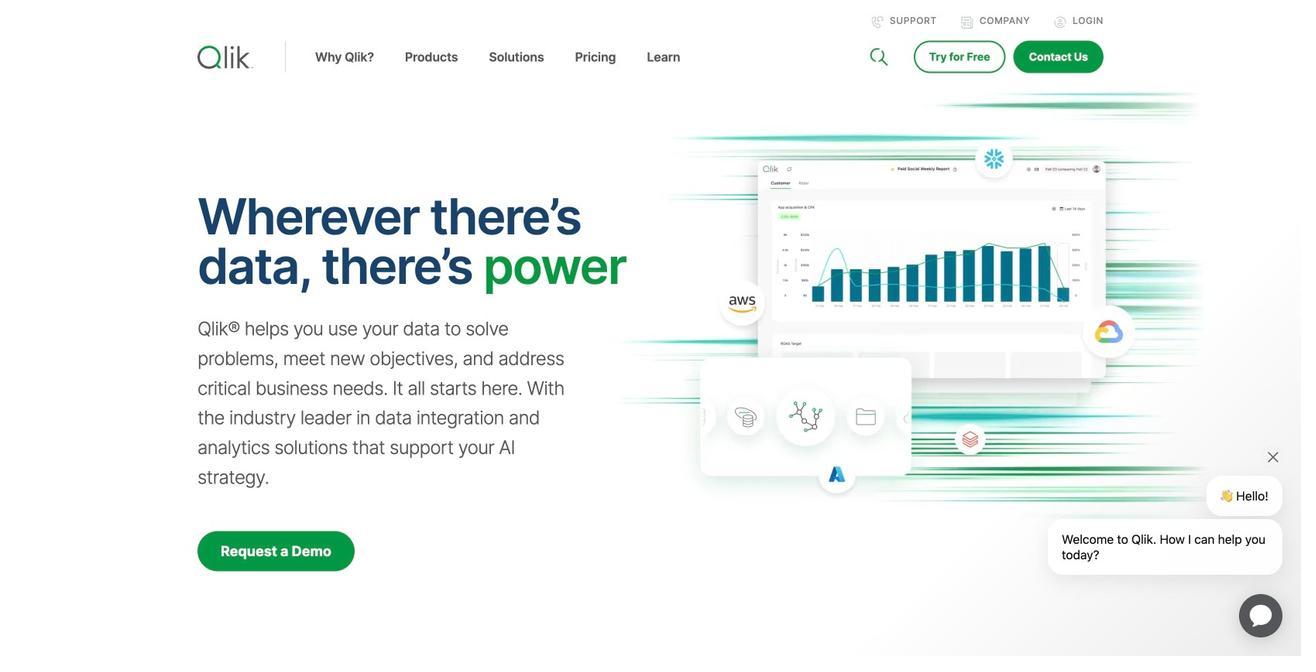 Task type: describe. For each thing, give the bounding box(es) containing it.
company image
[[961, 16, 974, 29]]

login image
[[1054, 16, 1067, 29]]

support image
[[871, 16, 884, 29]]



Task type: locate. For each thing, give the bounding box(es) containing it.
qlik image
[[198, 46, 253, 69]]

application
[[1221, 576, 1301, 657]]



Task type: vqa. For each thing, say whether or not it's contained in the screenshot.
Pricing link
no



